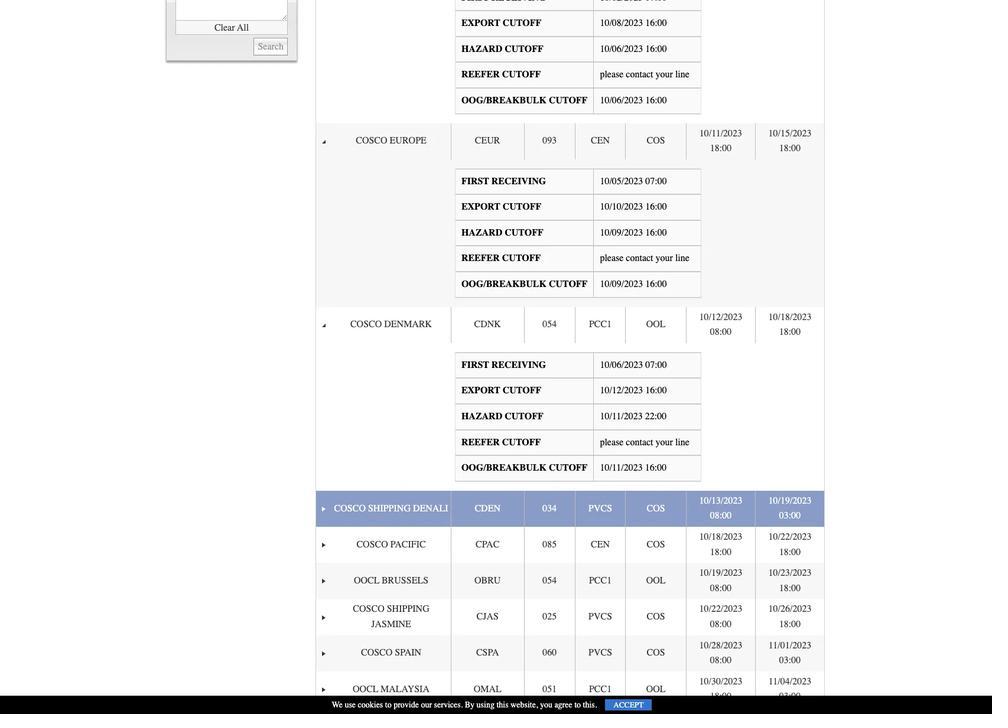 Task type: vqa. For each thing, say whether or not it's contained in the screenshot.
the rightmost the All
no



Task type: locate. For each thing, give the bounding box(es) containing it.
1 first receiving from the top
[[462, 176, 546, 187]]

0 vertical spatial 054 cell
[[524, 307, 575, 343]]

10/26/2023 18:00
[[769, 604, 812, 630]]

0 horizontal spatial 10/19/2023
[[700, 568, 743, 579]]

clear
[[214, 22, 235, 33]]

2 first from the top
[[462, 360, 489, 371]]

10/22/2023 08:00 cell
[[686, 600, 755, 636]]

0 vertical spatial shipping
[[368, 503, 411, 514]]

10/15/2023 18:00 cell
[[755, 123, 825, 159]]

18:00 inside 10/15/2023 18:00
[[779, 143, 801, 154]]

2 receiving from the top
[[492, 360, 546, 371]]

18:00 inside 10/23/2023 18:00
[[779, 583, 801, 594]]

1 vertical spatial oog/breakbulk cutoff
[[462, 279, 588, 290]]

1 vertical spatial export cutoff
[[462, 202, 542, 212]]

0 horizontal spatial 10/18/2023 18:00
[[700, 532, 743, 558]]

cosco inside cosco shipping jasmine
[[353, 604, 385, 615]]

denmark
[[384, 319, 432, 330]]

10/23/2023
[[769, 568, 812, 579]]

1 hazard from the top
[[462, 44, 503, 54]]

08:00 inside 10/22/2023 08:00
[[710, 619, 732, 630]]

0 vertical spatial receiving
[[492, 176, 546, 187]]

1 vertical spatial please contact your line
[[600, 253, 690, 264]]

1 reefer from the top
[[462, 69, 500, 80]]

contact down 10/08/2023 16:00 on the right of page
[[626, 69, 653, 80]]

10/06/2023 for oog/breakbulk cutoff
[[600, 95, 643, 106]]

cutoff
[[503, 18, 542, 28], [505, 44, 544, 54], [502, 69, 541, 80], [549, 95, 588, 106], [503, 202, 542, 212], [505, 227, 544, 238], [502, 253, 541, 264], [549, 279, 588, 290], [503, 386, 542, 396], [505, 411, 544, 422], [502, 437, 541, 448], [549, 463, 588, 474]]

03:00 inside "10/19/2023 03:00"
[[779, 511, 801, 522]]

ool for 10/30/2023
[[646, 684, 666, 695]]

2 vertical spatial oog/breakbulk
[[462, 463, 547, 474]]

please down 10/08/2023
[[600, 69, 624, 80]]

1 pcc1 from the top
[[589, 319, 612, 330]]

first receiving down 'cdnk' cell
[[462, 360, 546, 371]]

1 vertical spatial 03:00
[[779, 656, 801, 666]]

cos cell for 10/22/2023
[[626, 600, 686, 636]]

1 vertical spatial 10/11/2023
[[600, 411, 643, 422]]

1 vertical spatial 054
[[543, 576, 557, 586]]

0 vertical spatial 10/19/2023
[[769, 496, 812, 506]]

first receiving down ceur cell
[[462, 176, 546, 187]]

08:00 inside 10/19/2023 08:00
[[710, 583, 732, 594]]

cos for 10/28/2023
[[647, 648, 665, 659]]

cspa
[[476, 648, 499, 659]]

10/09/2023 16:00
[[600, 227, 667, 238], [600, 279, 667, 290]]

ceur
[[475, 136, 500, 146]]

cen cell
[[575, 123, 626, 159], [575, 527, 626, 563]]

1 receiving from the top
[[492, 176, 546, 187]]

oocl left brussels
[[354, 576, 380, 586]]

oocl for oocl brussels
[[354, 576, 380, 586]]

malaysia
[[381, 684, 430, 695]]

2 oog/breakbulk from the top
[[462, 279, 547, 290]]

shipping inside cosco shipping jasmine
[[387, 604, 430, 615]]

08:00 inside 10/28/2023 08:00
[[710, 656, 732, 666]]

1 vertical spatial first receiving
[[462, 360, 546, 371]]

0 vertical spatial oog/breakbulk cutoff
[[462, 95, 588, 106]]

2 10/09/2023 16:00 from the top
[[600, 279, 667, 290]]

18:00 inside 10/11/2023 18:00
[[710, 143, 732, 154]]

093 cell
[[524, 123, 575, 159]]

08:00 inside 10/13/2023 08:00
[[710, 511, 732, 522]]

2 vertical spatial pcc1
[[589, 684, 612, 695]]

10/11/2023 16:00
[[600, 463, 667, 474]]

cos for 10/22/2023
[[647, 612, 665, 623]]

1 row from the top
[[316, 123, 825, 159]]

1 vertical spatial hazard
[[462, 227, 503, 238]]

oog/breakbulk cutoff up 034 at the bottom right
[[462, 463, 588, 474]]

please down 10/10/2023
[[600, 253, 624, 264]]

1 vertical spatial 07:00
[[646, 360, 667, 371]]

clear all
[[214, 22, 249, 33]]

3 reefer from the top
[[462, 437, 500, 448]]

pvcs cell right 060
[[575, 636, 626, 672]]

1 vertical spatial ool
[[646, 576, 666, 586]]

you
[[540, 700, 553, 710]]

0 vertical spatial 10/12/2023
[[700, 312, 743, 323]]

0 vertical spatial 10/22/2023
[[769, 532, 812, 543]]

10/19/2023 03:00
[[769, 496, 812, 522]]

2 cen cell from the top
[[575, 527, 626, 563]]

2 vertical spatial your
[[656, 437, 673, 448]]

1 vertical spatial 054 cell
[[524, 563, 575, 600]]

1 please from the top
[[600, 69, 624, 80]]

oog/breakbulk cutoff up 093
[[462, 95, 588, 106]]

cosco up jasmine
[[353, 604, 385, 615]]

10/11/2023 for 22:00
[[600, 411, 643, 422]]

hazard cutoff
[[462, 44, 544, 54], [462, 227, 544, 238], [462, 411, 544, 422]]

1 vertical spatial receiving
[[492, 360, 546, 371]]

Enter container numbers and/ or booking numbers.  text field
[[176, 0, 288, 21]]

1 horizontal spatial 10/18/2023 18:00
[[769, 312, 812, 338]]

1 ool cell from the top
[[626, 307, 686, 343]]

cen right 085
[[591, 540, 610, 550]]

2 vertical spatial export
[[462, 386, 501, 396]]

1 contact from the top
[[626, 69, 653, 80]]

cosco inside cell
[[334, 503, 366, 514]]

3 pcc1 from the top
[[589, 684, 612, 695]]

10/08/2023
[[600, 18, 643, 28]]

1 10/06/2023 from the top
[[600, 44, 643, 54]]

3 10/06/2023 from the top
[[600, 360, 643, 371]]

10/22/2023 inside 10/22/2023 18:00 cell
[[769, 532, 812, 543]]

ool cell
[[626, 307, 686, 343], [626, 563, 686, 600], [626, 672, 686, 708]]

10/19/2023
[[769, 496, 812, 506], [700, 568, 743, 579]]

18:00
[[710, 143, 732, 154], [779, 143, 801, 154], [779, 327, 801, 338], [710, 547, 732, 558], [779, 547, 801, 558], [779, 583, 801, 594], [779, 619, 801, 630], [710, 692, 732, 702]]

1 oog/breakbulk cutoff from the top
[[462, 95, 588, 106]]

cen cell up 10/05/2023
[[575, 123, 626, 159]]

cosco
[[356, 136, 388, 146], [350, 319, 382, 330], [334, 503, 366, 514], [357, 540, 388, 550], [353, 604, 385, 615], [361, 648, 393, 659]]

6 cell from the left
[[686, 708, 755, 715]]

3 please contact your line from the top
[[600, 437, 690, 448]]

2 cen from the top
[[591, 540, 610, 550]]

2 ool cell from the top
[[626, 563, 686, 600]]

line for 10/09/2023 16:00
[[676, 253, 690, 264]]

3 hazard from the top
[[462, 411, 503, 422]]

2 please contact your line from the top
[[600, 253, 690, 264]]

1 10/09/2023 from the top
[[600, 227, 643, 238]]

2 10/06/2023 16:00 from the top
[[600, 95, 667, 106]]

1 10/06/2023 16:00 from the top
[[600, 44, 667, 54]]

3 hazard cutoff from the top
[[462, 411, 544, 422]]

2 10/09/2023 from the top
[[600, 279, 643, 290]]

0 vertical spatial 10/09/2023
[[600, 227, 643, 238]]

10/10/2023 16:00
[[600, 202, 667, 212]]

oog/breakbulk up the cden on the bottom of the page
[[462, 463, 547, 474]]

2 vertical spatial oog/breakbulk cutoff
[[462, 463, 588, 474]]

3 oog/breakbulk cutoff from the top
[[462, 463, 588, 474]]

cen cell right 085
[[575, 527, 626, 563]]

pcc1 for 10/30/2023
[[589, 684, 612, 695]]

2 vertical spatial please contact your line
[[600, 437, 690, 448]]

2 reefer from the top
[[462, 253, 500, 264]]

1 hazard cutoff from the top
[[462, 44, 544, 54]]

10/22/2023 inside 10/22/2023 08:00 cell
[[700, 604, 743, 615]]

10/22/2023 18:00 cell
[[755, 527, 825, 563]]

receiving down 093 cell
[[492, 176, 546, 187]]

please
[[600, 69, 624, 80], [600, 253, 624, 264], [600, 437, 624, 448]]

cjas cell
[[451, 600, 524, 636]]

2 vertical spatial 03:00
[[779, 692, 801, 702]]

shipping up jasmine
[[387, 604, 430, 615]]

10/09/2023
[[600, 227, 643, 238], [600, 279, 643, 290]]

1 vertical spatial contact
[[626, 253, 653, 264]]

cen
[[591, 136, 610, 146], [591, 540, 610, 550]]

1 horizontal spatial 10/22/2023
[[769, 532, 812, 543]]

18:00 for 10/23/2023 18:00 "cell"
[[779, 583, 801, 594]]

3 export from the top
[[462, 386, 501, 396]]

oog/breakbulk up "cdnk"
[[462, 279, 547, 290]]

cosco up 'cosco pacific'
[[334, 503, 366, 514]]

pvcs for 034
[[589, 503, 612, 514]]

1 to from the left
[[385, 700, 392, 710]]

5 row from the top
[[316, 563, 825, 600]]

1 vertical spatial reefer cutoff
[[462, 253, 541, 264]]

10/09/2023 16:00 for hazard cutoff
[[600, 227, 667, 238]]

10/22/2023 for 08:00
[[700, 604, 743, 615]]

contact
[[626, 69, 653, 80], [626, 253, 653, 264], [626, 437, 653, 448]]

accept
[[614, 701, 644, 710]]

2 oog/breakbulk cutoff from the top
[[462, 279, 588, 290]]

3 pvcs from the top
[[589, 648, 612, 659]]

03:00 down 11/04/2023
[[779, 692, 801, 702]]

cos for 10/13/2023
[[647, 503, 665, 514]]

10/11/2023 for 16:00
[[600, 463, 643, 474]]

hazard
[[462, 44, 503, 54], [462, 227, 503, 238], [462, 411, 503, 422]]

cosco for cosco shipping jasmine
[[353, 604, 385, 615]]

10/12/2023 inside cell
[[700, 312, 743, 323]]

10/11/2023 22:00
[[600, 411, 667, 422]]

2 vertical spatial ool
[[646, 684, 666, 695]]

all
[[237, 22, 249, 33]]

0 vertical spatial first
[[462, 176, 489, 187]]

11/01/2023 03:00 cell
[[755, 636, 825, 672]]

0 horizontal spatial 10/18/2023
[[700, 532, 743, 543]]

None submit
[[254, 38, 288, 56]]

2 vertical spatial hazard cutoff
[[462, 411, 544, 422]]

receiving down 'cdnk' cell
[[492, 360, 546, 371]]

shipping for jasmine
[[387, 604, 430, 615]]

hazard for 10/11/2023 22:00
[[462, 411, 503, 422]]

2 cos cell from the top
[[626, 491, 686, 527]]

3 contact from the top
[[626, 437, 653, 448]]

1 vertical spatial line
[[676, 253, 690, 264]]

10/19/2023 up 10/22/2023 08:00
[[700, 568, 743, 579]]

oog/breakbulk cutoff for 10/06/2023 16:00
[[462, 95, 588, 106]]

7 row from the top
[[316, 636, 825, 672]]

cell
[[332, 708, 451, 715], [451, 708, 524, 715], [524, 708, 575, 715], [575, 708, 626, 715], [626, 708, 686, 715], [686, 708, 755, 715], [755, 708, 825, 715]]

cen cell for 085
[[575, 527, 626, 563]]

contact down 10/10/2023 16:00 at top
[[626, 253, 653, 264]]

10/30/2023 18:00 cell
[[686, 672, 755, 708]]

2 vertical spatial reefer cutoff
[[462, 437, 541, 448]]

10/18/2023 18:00 cell
[[755, 307, 825, 343], [686, 527, 755, 563]]

4 row from the top
[[316, 527, 825, 563]]

1 vertical spatial ool cell
[[626, 563, 686, 600]]

10/11/2023 18:00 cell
[[686, 123, 755, 159]]

3 row from the top
[[316, 491, 825, 527]]

cos cell
[[626, 123, 686, 159], [626, 491, 686, 527], [626, 527, 686, 563], [626, 600, 686, 636], [626, 636, 686, 672]]

cosco pacific
[[357, 540, 426, 550]]

03:00
[[779, 511, 801, 522], [779, 656, 801, 666], [779, 692, 801, 702]]

line
[[676, 69, 690, 80], [676, 253, 690, 264], [676, 437, 690, 448]]

08:00 inside 10/12/2023 08:00
[[710, 327, 732, 338]]

1 cos from the top
[[647, 136, 665, 146]]

oocl up cookies
[[353, 684, 378, 695]]

please contact your line down '22:00'
[[600, 437, 690, 448]]

07:00 up 10/10/2023 16:00 at top
[[646, 176, 667, 187]]

10/28/2023 08:00 cell
[[686, 636, 755, 672]]

cosco denmark cell
[[332, 307, 451, 343]]

hazard cutoff for 10/09/2023 16:00
[[462, 227, 544, 238]]

website,
[[511, 700, 538, 710]]

9 row from the top
[[316, 708, 825, 715]]

please contact your line down 10/10/2023 16:00 at top
[[600, 253, 690, 264]]

5 08:00 from the top
[[710, 656, 732, 666]]

2 line from the top
[[676, 253, 690, 264]]

1 reefer cutoff from the top
[[462, 69, 541, 80]]

1 vertical spatial cen cell
[[575, 527, 626, 563]]

1 vertical spatial 10/18/2023 18:00
[[700, 532, 743, 558]]

1 horizontal spatial 10/12/2023
[[700, 312, 743, 323]]

pvcs cell right 034 at the bottom right
[[575, 491, 626, 527]]

oocl for oocl malaysia
[[353, 684, 378, 695]]

2 hazard from the top
[[462, 227, 503, 238]]

10/22/2023 down 10/19/2023 03:00 cell
[[769, 532, 812, 543]]

first down 'cdnk' cell
[[462, 360, 489, 371]]

cos for 10/18/2023
[[647, 540, 665, 550]]

2 ool from the top
[[646, 576, 666, 586]]

1 export from the top
[[462, 18, 501, 28]]

054 cell
[[524, 307, 575, 343], [524, 563, 575, 600]]

4 cos from the top
[[647, 612, 665, 623]]

0 vertical spatial 10/06/2023 16:00
[[600, 44, 667, 54]]

shipping inside cell
[[368, 503, 411, 514]]

0 vertical spatial 10/09/2023 16:00
[[600, 227, 667, 238]]

1 vertical spatial reefer
[[462, 253, 500, 264]]

1 please contact your line from the top
[[600, 69, 690, 80]]

11/01/2023 03:00
[[769, 640, 812, 666]]

03:00 down the 11/01/2023
[[779, 656, 801, 666]]

0 vertical spatial oog/breakbulk
[[462, 95, 547, 106]]

0 vertical spatial 10/11/2023
[[700, 128, 742, 139]]

0 vertical spatial export
[[462, 18, 501, 28]]

0 vertical spatial contact
[[626, 69, 653, 80]]

first
[[462, 176, 489, 187], [462, 360, 489, 371]]

ceur cell
[[451, 123, 524, 159]]

1 line from the top
[[676, 69, 690, 80]]

reefer cutoff for 10/06/2023 16:00
[[462, 69, 541, 80]]

contact up 10/11/2023 16:00
[[626, 437, 653, 448]]

pcc1
[[589, 319, 612, 330], [589, 576, 612, 586], [589, 684, 612, 695]]

1 horizontal spatial to
[[575, 700, 581, 710]]

0 horizontal spatial to
[[385, 700, 392, 710]]

10/19/2023 08:00
[[700, 568, 743, 594]]

3 pvcs cell from the top
[[575, 636, 626, 672]]

2 hazard cutoff from the top
[[462, 227, 544, 238]]

10/06/2023 for first receiving
[[600, 360, 643, 371]]

1 horizontal spatial 10/19/2023
[[769, 496, 812, 506]]

1 vertical spatial oocl
[[353, 684, 378, 695]]

2 vertical spatial line
[[676, 437, 690, 448]]

1 ool from the top
[[646, 319, 666, 330]]

054 cell for obru
[[524, 563, 575, 600]]

cosco left denmark
[[350, 319, 382, 330]]

first down ceur cell
[[462, 176, 489, 187]]

cen up 10/05/2023
[[591, 136, 610, 146]]

please contact your line
[[600, 69, 690, 80], [600, 253, 690, 264], [600, 437, 690, 448]]

hazard for 10/06/2023 16:00
[[462, 44, 503, 54]]

2 vertical spatial ool cell
[[626, 672, 686, 708]]

3 your from the top
[[656, 437, 673, 448]]

18:00 for the bottom 10/18/2023 18:00 cell
[[710, 547, 732, 558]]

2 vertical spatial export cutoff
[[462, 386, 542, 396]]

cosco for cosco denmark
[[350, 319, 382, 330]]

5 cos from the top
[[647, 648, 665, 659]]

2 vertical spatial contact
[[626, 437, 653, 448]]

to left this.
[[575, 700, 581, 710]]

1 cen from the top
[[591, 136, 610, 146]]

07:00
[[646, 176, 667, 187], [646, 360, 667, 371]]

1 vertical spatial please
[[600, 253, 624, 264]]

row
[[316, 123, 825, 159], [316, 307, 825, 343], [316, 491, 825, 527], [316, 527, 825, 563], [316, 563, 825, 600], [316, 600, 825, 636], [316, 636, 825, 672], [316, 672, 825, 708], [316, 708, 825, 715]]

03:00 up 10/22/2023 18:00
[[779, 511, 801, 522]]

2 vertical spatial please
[[600, 437, 624, 448]]

10/19/2023 up 10/22/2023 18:00
[[769, 496, 812, 506]]

0 vertical spatial reefer cutoff
[[462, 69, 541, 80]]

2 pvcs cell from the top
[[575, 600, 626, 636]]

2 vertical spatial 10/11/2023
[[600, 463, 643, 474]]

pvcs for 025
[[589, 612, 612, 623]]

4 08:00 from the top
[[710, 619, 732, 630]]

10/12/2023 08:00 cell
[[686, 307, 755, 343]]

1 vertical spatial 10/18/2023 18:00 cell
[[686, 527, 755, 563]]

1 08:00 from the top
[[710, 327, 732, 338]]

to down oocl malaysia
[[385, 700, 392, 710]]

pvcs cell for 025
[[575, 600, 626, 636]]

3 cell from the left
[[524, 708, 575, 715]]

receiving
[[492, 176, 546, 187], [492, 360, 546, 371]]

to
[[385, 700, 392, 710], [575, 700, 581, 710]]

2 pvcs from the top
[[589, 612, 612, 623]]

ool cell for 10/30/2023
[[626, 672, 686, 708]]

cosco shipping denali cell
[[332, 491, 451, 527]]

services.
[[434, 700, 463, 710]]

first receiving
[[462, 176, 546, 187], [462, 360, 546, 371]]

0 vertical spatial 07:00
[[646, 176, 667, 187]]

please contact your line down 10/08/2023 16:00 on the right of page
[[600, 69, 690, 80]]

1 cen cell from the top
[[575, 123, 626, 159]]

6 row from the top
[[316, 600, 825, 636]]

0 vertical spatial hazard
[[462, 44, 503, 54]]

line for 10/11/2023 22:00
[[676, 437, 690, 448]]

cosco left spain
[[361, 648, 393, 659]]

1 vertical spatial cen
[[591, 540, 610, 550]]

first for 10/06/2023 07:00
[[462, 360, 489, 371]]

row containing 10/28/2023 08:00
[[316, 636, 825, 672]]

0 vertical spatial ool cell
[[626, 307, 686, 343]]

pvcs right 060
[[589, 648, 612, 659]]

1 07:00 from the top
[[646, 176, 667, 187]]

2 vertical spatial reefer
[[462, 437, 500, 448]]

export cutoff for 10/12/2023 16:00
[[462, 386, 542, 396]]

2 your from the top
[[656, 253, 673, 264]]

oocl
[[354, 576, 380, 586], [353, 684, 378, 695]]

cosco for cosco spain
[[361, 648, 393, 659]]

08:00 for 10/22/2023 08:00
[[710, 619, 732, 630]]

0 vertical spatial pcc1
[[589, 319, 612, 330]]

0 vertical spatial export cutoff
[[462, 18, 542, 28]]

pvcs cell right 025
[[575, 600, 626, 636]]

3 cos cell from the top
[[626, 527, 686, 563]]

2 07:00 from the top
[[646, 360, 667, 371]]

0 vertical spatial 03:00
[[779, 511, 801, 522]]

2 row from the top
[[316, 307, 825, 343]]

0 vertical spatial 10/18/2023 18:00
[[769, 312, 812, 338]]

10/11/2023 inside cell
[[700, 128, 742, 139]]

16:00
[[646, 18, 667, 28], [646, 44, 667, 54], [646, 95, 667, 106], [646, 202, 667, 212], [646, 227, 667, 238], [646, 279, 667, 290], [646, 386, 667, 396], [645, 463, 667, 474]]

1 vertical spatial first
[[462, 360, 489, 371]]

7 cell from the left
[[755, 708, 825, 715]]

0 vertical spatial 10/18/2023 18:00 cell
[[755, 307, 825, 343]]

your for 10/09/2023 16:00
[[656, 253, 673, 264]]

1 vertical spatial hazard cutoff
[[462, 227, 544, 238]]

0 vertical spatial 054
[[543, 319, 557, 330]]

3 line from the top
[[676, 437, 690, 448]]

10/12/2023 for 08:00
[[700, 312, 743, 323]]

03:00 inside 11/04/2023 03:00
[[779, 692, 801, 702]]

1 vertical spatial 10/22/2023
[[700, 604, 743, 615]]

cpac cell
[[451, 527, 524, 563]]

shipping for denali
[[368, 503, 411, 514]]

2 please from the top
[[600, 253, 624, 264]]

ool for 10/19/2023
[[646, 576, 666, 586]]

10/22/2023
[[769, 532, 812, 543], [700, 604, 743, 615]]

2 vertical spatial pcc1 cell
[[575, 672, 626, 708]]

cosco left the europe
[[356, 136, 388, 146]]

0 vertical spatial hazard cutoff
[[462, 44, 544, 54]]

3 ool cell from the top
[[626, 672, 686, 708]]

10/09/2023 16:00 for oog/breakbulk cutoff
[[600, 279, 667, 290]]

10/19/2023 08:00 cell
[[686, 563, 755, 600]]

3 08:00 from the top
[[710, 583, 732, 594]]

2 10/06/2023 from the top
[[600, 95, 643, 106]]

oog/breakbulk cutoff up "cdnk"
[[462, 279, 588, 290]]

0 vertical spatial oocl
[[354, 576, 380, 586]]

1 vertical spatial shipping
[[387, 604, 430, 615]]

2 first receiving from the top
[[462, 360, 546, 371]]

shipping up 'cosco pacific'
[[368, 503, 411, 514]]

4 cos cell from the top
[[626, 600, 686, 636]]

cjas
[[477, 612, 499, 623]]

1 vertical spatial 10/09/2023
[[600, 279, 643, 290]]

3 03:00 from the top
[[779, 692, 801, 702]]

0 vertical spatial cen
[[591, 136, 610, 146]]

oog/breakbulk cutoff
[[462, 95, 588, 106], [462, 279, 588, 290], [462, 463, 588, 474]]

pvcs cell for 060
[[575, 636, 626, 672]]

cosco shipping denali
[[334, 503, 448, 514]]

10/22/2023 down 10/19/2023 08:00 cell
[[700, 604, 743, 615]]

18:00 inside '10/26/2023 18:00'
[[779, 619, 801, 630]]

contact for 10/06/2023
[[626, 69, 653, 80]]

18:00 for 10/30/2023 18:00 cell
[[710, 692, 732, 702]]

1 10/09/2023 16:00 from the top
[[600, 227, 667, 238]]

1 vertical spatial 10/09/2023 16:00
[[600, 279, 667, 290]]

your
[[656, 69, 673, 80], [656, 253, 673, 264], [656, 437, 673, 448]]

054 for cdnk
[[543, 319, 557, 330]]

cos for 10/11/2023
[[647, 136, 665, 146]]

shipping
[[368, 503, 411, 514], [387, 604, 430, 615]]

0 vertical spatial line
[[676, 69, 690, 80]]

8 row from the top
[[316, 672, 825, 708]]

export cutoff for 10/08/2023 16:00
[[462, 18, 542, 28]]

export for 10/08/2023 16:00
[[462, 18, 501, 28]]

10/11/2023
[[700, 128, 742, 139], [600, 411, 643, 422], [600, 463, 643, 474]]

cos cell for 10/18/2023
[[626, 527, 686, 563]]

1 vertical spatial your
[[656, 253, 673, 264]]

1 pvcs cell from the top
[[575, 491, 626, 527]]

export cutoff
[[462, 18, 542, 28], [462, 202, 542, 212], [462, 386, 542, 396]]

2 054 cell from the top
[[524, 563, 575, 600]]

034
[[543, 503, 557, 514]]

0 vertical spatial your
[[656, 69, 673, 80]]

10/06/2023 16:00
[[600, 44, 667, 54], [600, 95, 667, 106]]

please up 10/11/2023 16:00
[[600, 437, 624, 448]]

pcc1 for 10/12/2023
[[589, 319, 612, 330]]

2 pcc1 from the top
[[589, 576, 612, 586]]

reefer
[[462, 69, 500, 80], [462, 253, 500, 264], [462, 437, 500, 448]]

ool cell for 10/19/2023
[[626, 563, 686, 600]]

hazard for 10/09/2023 16:00
[[462, 227, 503, 238]]

pvcs right 034 at the bottom right
[[589, 503, 612, 514]]

1 vertical spatial pvcs
[[589, 612, 612, 623]]

2 054 from the top
[[543, 576, 557, 586]]

pvcs cell
[[575, 491, 626, 527], [575, 600, 626, 636], [575, 636, 626, 672]]

pvcs right 025
[[589, 612, 612, 623]]

18:00 inside 10/30/2023 18:00
[[710, 692, 732, 702]]

10/18/2023 18:00
[[769, 312, 812, 338], [700, 532, 743, 558]]

2 reefer cutoff from the top
[[462, 253, 541, 264]]

0 horizontal spatial 10/12/2023
[[600, 386, 643, 396]]

use
[[345, 700, 356, 710]]

0 vertical spatial pvcs
[[589, 503, 612, 514]]

oog/breakbulk
[[462, 95, 547, 106], [462, 279, 547, 290], [462, 463, 547, 474]]

2 contact from the top
[[626, 253, 653, 264]]

pcc1 cell for obru
[[575, 563, 626, 600]]

1 cell from the left
[[332, 708, 451, 715]]

cosco left pacific
[[357, 540, 388, 550]]

obru
[[475, 576, 501, 586]]

cosco europe
[[356, 136, 427, 146]]

1 oog/breakbulk from the top
[[462, 95, 547, 106]]

18:00 for 10/15/2023 18:00 cell
[[779, 143, 801, 154]]

1 vertical spatial 10/06/2023 16:00
[[600, 95, 667, 106]]

1 054 from the top
[[543, 319, 557, 330]]

oocl malaysia cell
[[332, 672, 451, 708]]

10/18/2023
[[769, 312, 812, 323], [700, 532, 743, 543]]

pcc1 cell
[[575, 307, 626, 343], [575, 563, 626, 600], [575, 672, 626, 708]]

0 vertical spatial please contact your line
[[600, 69, 690, 80]]

1 vertical spatial pcc1 cell
[[575, 563, 626, 600]]

10/19/2023 for 08:00
[[700, 568, 743, 579]]

2 vertical spatial hazard
[[462, 411, 503, 422]]

2 03:00 from the top
[[779, 656, 801, 666]]

0 vertical spatial reefer
[[462, 69, 500, 80]]

1 vertical spatial export
[[462, 202, 501, 212]]

we use cookies to provide our services. by using this website, you agree to this.
[[332, 700, 597, 710]]

0 vertical spatial please
[[600, 69, 624, 80]]

07:00 up 10/12/2023 16:00
[[646, 360, 667, 371]]

1 054 cell from the top
[[524, 307, 575, 343]]

2 vertical spatial pvcs
[[589, 648, 612, 659]]

3 pcc1 cell from the top
[[575, 672, 626, 708]]

oog/breakbulk for 10/09/2023 16:00
[[462, 279, 547, 290]]

0 vertical spatial pcc1 cell
[[575, 307, 626, 343]]

03:00 inside 11/01/2023 03:00
[[779, 656, 801, 666]]

3 reefer cutoff from the top
[[462, 437, 541, 448]]

1 your from the top
[[656, 69, 673, 80]]

08:00
[[710, 327, 732, 338], [710, 511, 732, 522], [710, 583, 732, 594], [710, 619, 732, 630], [710, 656, 732, 666]]

1 03:00 from the top
[[779, 511, 801, 522]]

oog/breakbulk up ceur at the top of the page
[[462, 95, 547, 106]]

18:00 inside 10/22/2023 18:00
[[779, 547, 801, 558]]



Task type: describe. For each thing, give the bounding box(es) containing it.
your for 10/11/2023 22:00
[[656, 437, 673, 448]]

export for 10/10/2023 16:00
[[462, 202, 501, 212]]

11/04/2023 03:00 cell
[[755, 672, 825, 708]]

10/13/2023 08:00
[[700, 496, 743, 522]]

08:00 for 10/19/2023 08:00
[[710, 583, 732, 594]]

10/19/2023 03:00 cell
[[755, 491, 825, 527]]

10/05/2023
[[600, 176, 643, 187]]

10/22/2023 08:00
[[700, 604, 743, 630]]

051
[[543, 684, 557, 695]]

cosco shipping jasmine
[[353, 604, 430, 630]]

10/09/2023 for hazard cutoff
[[600, 227, 643, 238]]

oog/breakbulk for 10/11/2023 16:00
[[462, 463, 547, 474]]

10/09/2023 for oog/breakbulk cutoff
[[600, 279, 643, 290]]

03:00 for 10/19/2023 03:00
[[779, 511, 801, 522]]

10/13/2023
[[700, 496, 743, 506]]

10/06/2023 16:00 for hazard cutoff
[[600, 44, 667, 54]]

your for 10/06/2023 16:00
[[656, 69, 673, 80]]

2 to from the left
[[575, 700, 581, 710]]

by
[[465, 700, 475, 710]]

pvcs for 060
[[589, 648, 612, 659]]

cdnk
[[474, 319, 501, 330]]

10/12/2023 16:00
[[600, 386, 667, 396]]

first receiving for 10/05/2023 07:00
[[462, 176, 546, 187]]

07:00 for 10/05/2023 07:00
[[646, 176, 667, 187]]

row containing 10/18/2023 18:00
[[316, 527, 825, 563]]

spain
[[395, 648, 421, 659]]

10/30/2023 18:00
[[700, 677, 743, 702]]

054 for obru
[[543, 576, 557, 586]]

10/12/2023 08:00
[[700, 312, 743, 338]]

reefer for 10/06/2023 16:00
[[462, 69, 500, 80]]

europe
[[390, 136, 427, 146]]

11/04/2023 03:00
[[769, 677, 812, 702]]

11/04/2023
[[769, 677, 812, 687]]

pacific
[[391, 540, 426, 550]]

10/28/2023 08:00
[[700, 640, 743, 666]]

cos cell for 10/28/2023
[[626, 636, 686, 672]]

034 cell
[[524, 491, 575, 527]]

please for 10/09/2023
[[600, 253, 624, 264]]

oocl malaysia
[[353, 684, 430, 695]]

reefer for 10/11/2023 16:00
[[462, 437, 500, 448]]

0 vertical spatial 10/18/2023
[[769, 312, 812, 323]]

cpac
[[476, 540, 500, 550]]

1 vertical spatial 10/18/2023
[[700, 532, 743, 543]]

10/26/2023 18:00 cell
[[755, 600, 825, 636]]

22:00
[[645, 411, 667, 422]]

clear all button
[[176, 21, 288, 35]]

085 cell
[[524, 527, 575, 563]]

10/10/2023
[[600, 202, 643, 212]]

cosco europe cell
[[332, 123, 451, 159]]

oog/breakbulk cutoff for 10/11/2023 16:00
[[462, 463, 588, 474]]

10/06/2023 07:00
[[600, 360, 667, 371]]

cosco spain cell
[[332, 636, 451, 672]]

10/08/2023 16:00
[[600, 18, 667, 28]]

cos cell for 10/13/2023
[[626, 491, 686, 527]]

row containing cosco shipping jasmine
[[316, 600, 825, 636]]

07:00 for 10/06/2023 07:00
[[646, 360, 667, 371]]

03:00 for 11/04/2023 03:00
[[779, 692, 801, 702]]

051 cell
[[524, 672, 575, 708]]

cosco for cosco pacific
[[357, 540, 388, 550]]

line for 10/06/2023 16:00
[[676, 69, 690, 80]]

this
[[497, 700, 509, 710]]

please contact your line for 10/11/2023
[[600, 437, 690, 448]]

10/11/2023 18:00
[[700, 128, 742, 154]]

receiving for 10/05/2023 07:00
[[492, 176, 546, 187]]

cosco shipping jasmine cell
[[332, 600, 451, 636]]

18:00 for topmost 10/18/2023 18:00 cell
[[779, 327, 801, 338]]

receiving for 10/06/2023 07:00
[[492, 360, 546, 371]]

10/18/2023 18:00 for the bottom 10/18/2023 18:00 cell
[[700, 532, 743, 558]]

ool cell for 10/12/2023
[[626, 307, 686, 343]]

contact for 10/11/2023
[[626, 437, 653, 448]]

060 cell
[[524, 636, 575, 672]]

omal
[[474, 684, 502, 695]]

10/28/2023
[[700, 640, 743, 651]]

cosco spain
[[361, 648, 421, 659]]

10/18/2023 18:00 for topmost 10/18/2023 18:00 cell
[[769, 312, 812, 338]]

please contact your line for 10/09/2023
[[600, 253, 690, 264]]

reefer for 10/09/2023 16:00
[[462, 253, 500, 264]]

hazard cutoff for 10/06/2023 16:00
[[462, 44, 544, 54]]

10/05/2023 07:00
[[600, 176, 667, 187]]

row containing 10/30/2023 18:00
[[316, 672, 825, 708]]

10/15/2023 18:00
[[769, 128, 812, 154]]

18:00 for 10/11/2023 18:00 cell
[[710, 143, 732, 154]]

08:00 for 10/13/2023 08:00
[[710, 511, 732, 522]]

cen cell for 093
[[575, 123, 626, 159]]

oocl brussels cell
[[332, 563, 451, 600]]

cdnk cell
[[451, 307, 524, 343]]

please for 10/11/2023
[[600, 437, 624, 448]]

10/06/2023 for hazard cutoff
[[600, 44, 643, 54]]

cookies
[[358, 700, 383, 710]]

cen for 085
[[591, 540, 610, 550]]

10/26/2023
[[769, 604, 812, 615]]

10/22/2023 18:00
[[769, 532, 812, 558]]

cen for 093
[[591, 136, 610, 146]]

08:00 for 10/28/2023 08:00
[[710, 656, 732, 666]]

agree
[[555, 700, 573, 710]]

cden cell
[[451, 491, 524, 527]]

085
[[543, 540, 557, 550]]

025 cell
[[524, 600, 575, 636]]

pvcs cell for 034
[[575, 491, 626, 527]]

export for 10/12/2023 16:00
[[462, 386, 501, 396]]

ool for 10/12/2023
[[646, 319, 666, 330]]

oog/breakbulk cutoff for 10/09/2023 16:00
[[462, 279, 588, 290]]

10/30/2023
[[700, 677, 743, 687]]

oocl brussels
[[354, 576, 429, 586]]

10/23/2023 18:00 cell
[[755, 563, 825, 600]]

provide
[[394, 700, 419, 710]]

reefer cutoff for 10/09/2023 16:00
[[462, 253, 541, 264]]

row containing 10/12/2023 08:00
[[316, 307, 825, 343]]

using
[[477, 700, 495, 710]]

11/01/2023
[[769, 640, 812, 651]]

this.
[[583, 700, 597, 710]]

pcc1 for 10/19/2023
[[589, 576, 612, 586]]

row containing 10/13/2023 08:00
[[316, 491, 825, 527]]

cos cell for 10/11/2023
[[626, 123, 686, 159]]

row containing 10/19/2023 08:00
[[316, 563, 825, 600]]

denali
[[413, 503, 448, 514]]

2 cell from the left
[[451, 708, 524, 715]]

hazard cutoff for 10/11/2023 22:00
[[462, 411, 544, 422]]

our
[[421, 700, 432, 710]]

row containing 10/11/2023 18:00
[[316, 123, 825, 159]]

cden
[[475, 503, 501, 514]]

10/23/2023 18:00
[[769, 568, 812, 594]]

08:00 for 10/12/2023 08:00
[[710, 327, 732, 338]]

cspa cell
[[451, 636, 524, 672]]

cosco for cosco shipping denali
[[334, 503, 366, 514]]

060
[[543, 648, 557, 659]]

reefer cutoff for 10/11/2023 16:00
[[462, 437, 541, 448]]

brussels
[[382, 576, 429, 586]]

oog/breakbulk for 10/06/2023 16:00
[[462, 95, 547, 106]]

export cutoff for 10/10/2023 16:00
[[462, 202, 542, 212]]

first receiving for 10/06/2023 07:00
[[462, 360, 546, 371]]

18:00 for 10/22/2023 18:00 cell
[[779, 547, 801, 558]]

cosco pacific cell
[[332, 527, 451, 563]]

cosco denmark
[[350, 319, 432, 330]]

093
[[543, 136, 557, 146]]

jasmine
[[371, 619, 411, 630]]

we
[[332, 700, 343, 710]]

contact for 10/09/2023
[[626, 253, 653, 264]]

10/11/2023 for 18:00
[[700, 128, 742, 139]]

obru cell
[[451, 563, 524, 600]]

10/13/2023 08:00 cell
[[686, 491, 755, 527]]

omal cell
[[451, 672, 524, 708]]

cosco for cosco europe
[[356, 136, 388, 146]]

03:00 for 11/01/2023 03:00
[[779, 656, 801, 666]]

pcc1 cell for omal
[[575, 672, 626, 708]]

18:00 for 10/26/2023 18:00 cell
[[779, 619, 801, 630]]

025
[[543, 612, 557, 623]]

4 cell from the left
[[575, 708, 626, 715]]

please contact your line for 10/06/2023
[[600, 69, 690, 80]]

10/15/2023
[[769, 128, 812, 139]]

accept button
[[605, 700, 652, 711]]

5 cell from the left
[[626, 708, 686, 715]]



